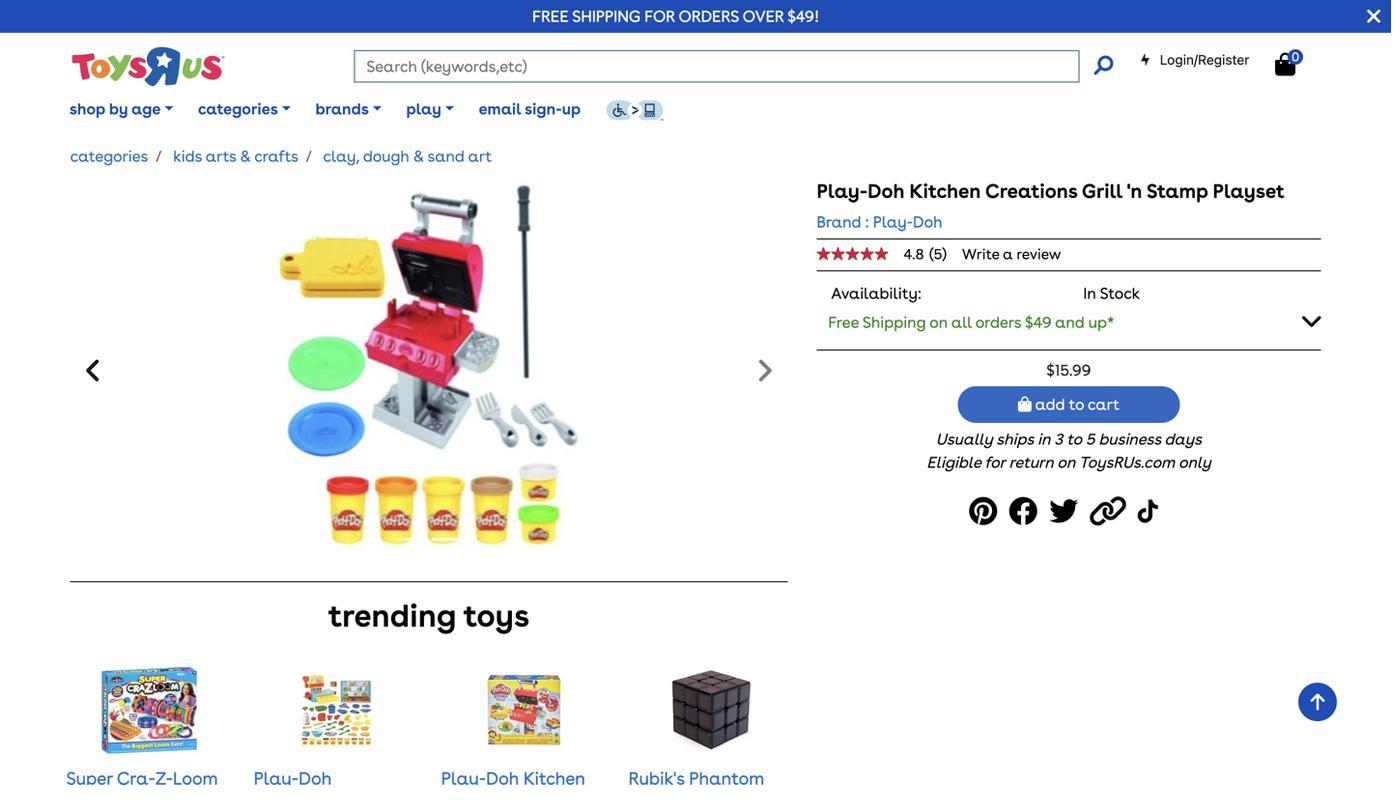 Task type: locate. For each thing, give the bounding box(es) containing it.
kids
[[173, 147, 202, 166]]

kitchen
[[910, 180, 981, 203]]

shop by age button
[[57, 85, 186, 133]]

business
[[1099, 430, 1162, 449]]

free shipping on all orders $49 and up*
[[829, 313, 1115, 332]]

usually ships in 3 to 5 business days eligible for return on toysrus.com only
[[927, 430, 1212, 472]]

tiktok image
[[1138, 490, 1163, 534]]

brands button
[[303, 85, 394, 133]]

orders
[[679, 7, 739, 26]]

& left sand
[[413, 147, 424, 166]]

0 vertical spatial on
[[930, 313, 948, 332]]

days
[[1165, 430, 1202, 449]]

sand
[[428, 147, 465, 166]]

1 horizontal spatial play-
[[874, 213, 914, 232]]

and
[[1056, 313, 1085, 332]]

toysrus.com
[[1080, 454, 1176, 472]]

4.8 (5)
[[904, 246, 947, 263]]

play
[[406, 100, 442, 118]]

0 horizontal spatial categories
[[70, 147, 148, 166]]

&
[[240, 147, 251, 166], [413, 147, 424, 166]]

on down 3
[[1058, 454, 1076, 472]]

ships
[[997, 430, 1034, 449]]

play- up "brand"
[[817, 180, 868, 203]]

on
[[930, 313, 948, 332], [1058, 454, 1076, 472]]

Enter Keyword or Item No. search field
[[354, 50, 1080, 83]]

free shipping for orders over $49! link
[[533, 7, 820, 26]]

arts
[[206, 147, 236, 166]]

0 link
[[1276, 49, 1316, 77]]

email sign-up link
[[467, 85, 594, 133]]

0 vertical spatial categories
[[198, 100, 278, 118]]

0 horizontal spatial on
[[930, 313, 948, 332]]

to
[[1070, 396, 1085, 414], [1067, 430, 1082, 449]]

1 vertical spatial shopping bag image
[[1019, 397, 1032, 412]]

toys
[[464, 598, 530, 635]]

doh
[[868, 180, 905, 203], [914, 213, 943, 232]]

in
[[1038, 430, 1051, 449]]

kids arts & crafts
[[173, 147, 299, 166]]

toys r us image
[[70, 45, 225, 89]]

doh up 4.8 (5)
[[914, 213, 943, 232]]

email sign-up
[[479, 100, 581, 118]]

share a link to play-doh kitchen creations grill 'n stamp playset on twitter image
[[1050, 490, 1085, 534]]

0 horizontal spatial shopping bag image
[[1019, 397, 1032, 412]]

art
[[469, 147, 492, 166]]

shopping bag image
[[1276, 53, 1296, 76], [1019, 397, 1032, 412]]

shopping bag image right login/register
[[1276, 53, 1296, 76]]

1 horizontal spatial categories
[[198, 100, 278, 118]]

to right add
[[1070, 396, 1085, 414]]

categories for categories link
[[70, 147, 148, 166]]

0 horizontal spatial doh
[[868, 180, 905, 203]]

1 vertical spatial doh
[[914, 213, 943, 232]]

play-
[[817, 180, 868, 203], [874, 213, 914, 232]]

3
[[1055, 430, 1063, 449]]

all
[[952, 313, 972, 332]]

shipping
[[863, 313, 927, 332]]

None search field
[[354, 50, 1114, 83]]

categories inside dropdown button
[[198, 100, 278, 118]]

categories up "kids arts & crafts" 'link'
[[198, 100, 278, 118]]

age
[[132, 100, 161, 118]]

add to cart button
[[958, 387, 1181, 424]]

over
[[743, 7, 784, 26]]

0 horizontal spatial &
[[240, 147, 251, 166]]

shopping bag image inside 'add to cart' button
[[1019, 397, 1032, 412]]

0 vertical spatial to
[[1070, 396, 1085, 414]]

1 horizontal spatial shopping bag image
[[1276, 53, 1296, 76]]

categories down shop by age
[[70, 147, 148, 166]]

return
[[1010, 454, 1054, 472]]

a
[[1003, 246, 1014, 263]]

kids arts & crafts link
[[173, 147, 299, 166]]

to inside button
[[1070, 396, 1085, 414]]

play- right : on the right top of page
[[874, 213, 914, 232]]

brands
[[316, 100, 369, 118]]

0 vertical spatial play-
[[817, 180, 868, 203]]

to right 3
[[1067, 430, 1082, 449]]

:
[[866, 213, 870, 232]]

on left all
[[930, 313, 948, 332]]

1 vertical spatial play-
[[874, 213, 914, 232]]

1 vertical spatial on
[[1058, 454, 1076, 472]]

play-doh kitchen creations grill 'n stamp playset image number null image
[[271, 180, 588, 566]]

shopping bag image inside 0 link
[[1276, 53, 1296, 76]]

0 vertical spatial shopping bag image
[[1276, 53, 1296, 76]]

1 & from the left
[[240, 147, 251, 166]]

categories button
[[186, 85, 303, 133]]

dough
[[363, 147, 410, 166]]

$49!
[[788, 7, 820, 26]]

1 vertical spatial to
[[1067, 430, 1082, 449]]

orders
[[976, 313, 1022, 332]]

categories for categories dropdown button
[[198, 100, 278, 118]]

clay,
[[323, 147, 360, 166]]

0 vertical spatial doh
[[868, 180, 905, 203]]

'n
[[1128, 180, 1143, 203]]

close button image
[[1368, 6, 1381, 27]]

in stock
[[1084, 284, 1141, 303]]

0 horizontal spatial play-
[[817, 180, 868, 203]]

1 vertical spatial categories
[[70, 147, 148, 166]]

(5)
[[930, 246, 947, 263]]

doh up brand : play-doh link
[[868, 180, 905, 203]]

1 horizontal spatial on
[[1058, 454, 1076, 472]]

by
[[109, 100, 128, 118]]

$49
[[1026, 313, 1052, 332]]

2 & from the left
[[413, 147, 424, 166]]

shopping bag image for 'add to cart' button
[[1019, 397, 1032, 412]]

1 horizontal spatial &
[[413, 147, 424, 166]]

shopping bag image left add
[[1019, 397, 1032, 412]]

to inside usually ships in 3 to 5 business days eligible for return on toysrus.com only
[[1067, 430, 1082, 449]]

& right arts
[[240, 147, 251, 166]]

menu bar
[[57, 75, 1392, 143]]

login/register
[[1161, 52, 1250, 68]]

categories
[[198, 100, 278, 118], [70, 147, 148, 166]]

shop
[[69, 100, 105, 118]]

1 horizontal spatial doh
[[914, 213, 943, 232]]



Task type: vqa. For each thing, say whether or not it's contained in the screenshot.
Shop By Age dropdown button
yes



Task type: describe. For each thing, give the bounding box(es) containing it.
cart
[[1088, 396, 1120, 414]]

categories link
[[70, 147, 148, 166]]

rubik's phantom advanced technology difficult 3d puzzle 3 x 3 cube image
[[672, 663, 752, 759]]

play-doh supermarket spree playset image
[[297, 663, 377, 759]]

share play-doh kitchen creations grill 'n stamp playset on facebook image
[[1009, 490, 1044, 534]]

login/register button
[[1140, 50, 1250, 70]]

stock
[[1101, 284, 1141, 303]]

playset
[[1214, 180, 1285, 203]]

write a review button
[[963, 246, 1062, 263]]

shipping
[[573, 7, 641, 26]]

create a pinterest pin for play-doh kitchen creations grill 'n stamp playset image
[[970, 490, 1004, 534]]

trending toys
[[329, 598, 530, 635]]

review
[[1017, 246, 1062, 263]]

shop by age
[[69, 100, 161, 118]]

eligible
[[927, 454, 982, 472]]

free
[[533, 7, 569, 26]]

free shipping for orders over $49!
[[533, 7, 820, 26]]

4.8
[[904, 246, 925, 263]]

email
[[479, 100, 521, 118]]

on inside usually ships in 3 to 5 business days eligible for return on toysrus.com only
[[1058, 454, 1076, 472]]

super cra-z-loom - diy bracelet loom kit, 2200 latex free color bands, 6 row loom, design & create, cra-z-art ages 8+ image
[[101, 663, 198, 759]]

this icon serves as a link to download the essential accessibility assistive technology app for individuals with physical disabilities. it is featured as part of our commitment to diversity and inclusion. image
[[606, 100, 664, 121]]

add to cart
[[1032, 396, 1120, 414]]

clay, dough & sand art
[[323, 147, 492, 166]]

$15.99
[[1047, 361, 1092, 380]]

& for arts
[[240, 147, 251, 166]]

for
[[985, 454, 1006, 472]]

grill
[[1083, 180, 1123, 203]]

for
[[645, 7, 675, 26]]

stamp
[[1147, 180, 1209, 203]]

add
[[1036, 396, 1066, 414]]

trending
[[329, 598, 457, 635]]

sign-
[[525, 100, 562, 118]]

5
[[1086, 430, 1095, 449]]

in
[[1084, 284, 1097, 303]]

play-doh kitchen creations grill 'n stamp playset image
[[485, 663, 564, 759]]

0
[[1293, 49, 1300, 64]]

creations
[[986, 180, 1078, 203]]

play button
[[394, 85, 467, 133]]

& for dough
[[413, 147, 424, 166]]

up*
[[1089, 313, 1115, 332]]

free shipping on all orders $49 and up* button
[[817, 302, 1322, 342]]

brand : play-doh link
[[817, 211, 943, 234]]

usually
[[937, 430, 993, 449]]

crafts
[[255, 147, 299, 166]]

play-doh kitchen creations grill 'n stamp playset brand : play-doh
[[817, 180, 1285, 232]]

write a review
[[963, 246, 1062, 263]]

brand
[[817, 213, 862, 232]]

shopping bag image for 0 link
[[1276, 53, 1296, 76]]

up
[[562, 100, 581, 118]]

clay, dough & sand art link
[[323, 147, 492, 166]]

write
[[963, 246, 1000, 263]]

only
[[1179, 454, 1212, 472]]

copy a link to play-doh kitchen creations grill 'n stamp playset image
[[1091, 490, 1133, 534]]

free
[[829, 313, 859, 332]]

availability:
[[832, 284, 922, 303]]

menu bar containing shop by age
[[57, 75, 1392, 143]]

on inside dropdown button
[[930, 313, 948, 332]]



